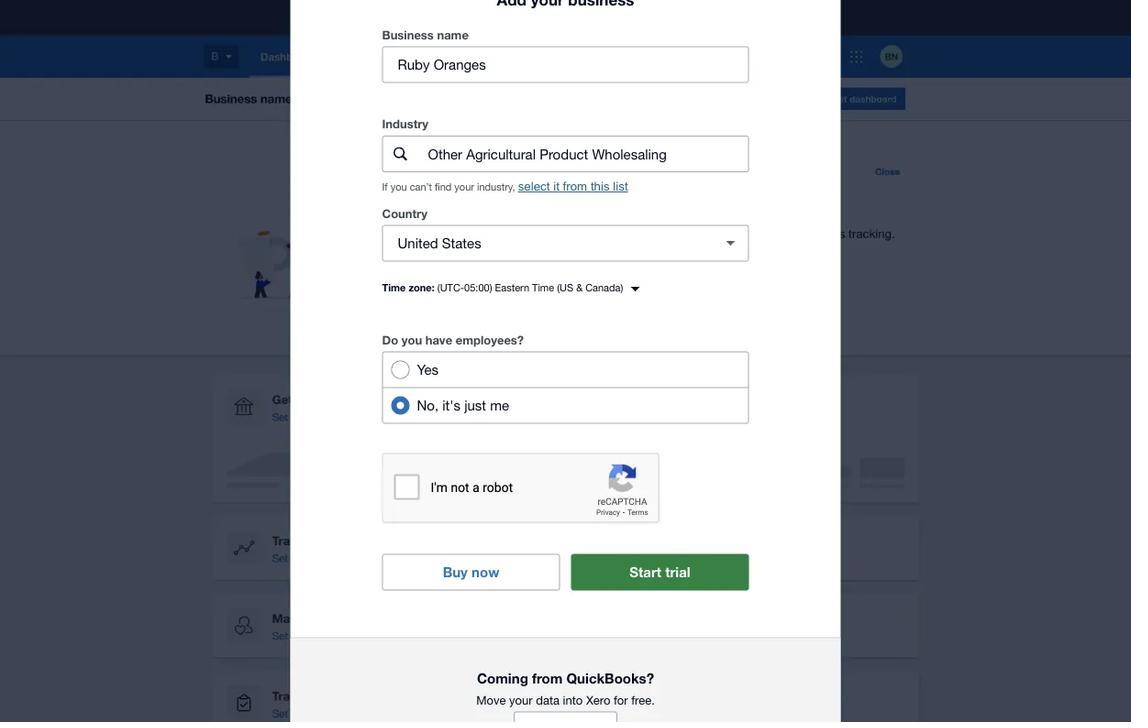 Task type: describe. For each thing, give the bounding box(es) containing it.
search icon image
[[394, 147, 407, 161]]

Country field
[[383, 226, 705, 261]]

if you can't find your industry, select it from this list
[[382, 180, 628, 193]]

Industry field
[[426, 136, 748, 171]]

country
[[382, 206, 427, 220]]

start trial
[[630, 564, 691, 581]]

(utc-
[[437, 282, 464, 294]]

for
[[614, 694, 628, 708]]

coming
[[477, 671, 528, 687]]

buy now button
[[382, 554, 560, 591]]

your for can't
[[454, 181, 474, 193]]

start trial button
[[571, 554, 749, 591]]

select it from this list button
[[518, 180, 628, 194]]

0 vertical spatial from
[[563, 180, 587, 193]]

canada)
[[585, 282, 623, 294]]

have
[[425, 333, 452, 347]]

this
[[591, 180, 610, 193]]

you for can't
[[391, 181, 407, 193]]

1 time from the left
[[382, 282, 406, 294]]

zone:
[[409, 282, 435, 294]]

business name
[[382, 27, 469, 42]]

buy
[[443, 564, 468, 581]]

if
[[382, 181, 388, 193]]

it
[[553, 180, 560, 193]]

from inside coming from quickbooks? move your data into xero for free.
[[532, 671, 563, 687]]

move
[[476, 694, 506, 708]]

just
[[464, 398, 486, 414]]

yes
[[417, 362, 439, 378]]

name
[[437, 27, 469, 42]]

employees?
[[456, 333, 524, 347]]

coming from quickbooks? move your data into xero for free.
[[476, 671, 655, 708]]

now
[[472, 564, 499, 581]]

do
[[382, 333, 398, 347]]

do you have employees?
[[382, 333, 524, 347]]

business
[[382, 27, 434, 42]]

you for have
[[402, 333, 422, 347]]

trial
[[665, 564, 691, 581]]

select
[[518, 180, 550, 193]]

2 time from the left
[[532, 282, 554, 294]]

list
[[613, 180, 628, 193]]



Task type: vqa. For each thing, say whether or not it's contained in the screenshot.
The See Details "button"
no



Task type: locate. For each thing, give the bounding box(es) containing it.
me
[[490, 398, 509, 414]]

data
[[536, 694, 560, 708]]

it's
[[442, 398, 461, 414]]

your inside if you can't find your industry, select it from this list
[[454, 181, 474, 193]]

start
[[630, 564, 662, 581]]

industry,
[[477, 181, 515, 193]]

no,
[[417, 398, 439, 414]]

time left zone:
[[382, 282, 406, 294]]

free.
[[631, 694, 655, 708]]

(us
[[557, 282, 574, 294]]

quickbooks?
[[566, 671, 654, 687]]

0 horizontal spatial time
[[382, 282, 406, 294]]

0 vertical spatial you
[[391, 181, 407, 193]]

your left data
[[509, 694, 533, 708]]

from up data
[[532, 671, 563, 687]]

&
[[576, 282, 583, 294]]

your right find on the top left of page
[[454, 181, 474, 193]]

you right the do
[[402, 333, 422, 347]]

0 vertical spatial your
[[454, 181, 474, 193]]

from right "it"
[[563, 180, 587, 193]]

time zone: (utc-05:00) eastern time (us & canada)
[[382, 282, 623, 294]]

time left (us
[[532, 282, 554, 294]]

your inside coming from quickbooks? move your data into xero for free.
[[509, 694, 533, 708]]

your
[[454, 181, 474, 193], [509, 694, 533, 708]]

your for quickbooks?
[[509, 694, 533, 708]]

no, it's just me
[[417, 398, 509, 414]]

0 horizontal spatial your
[[454, 181, 474, 193]]

from
[[563, 180, 587, 193], [532, 671, 563, 687]]

eastern
[[495, 282, 529, 294]]

05:00)
[[464, 282, 492, 294]]

do you have employees? group
[[382, 352, 749, 424]]

industry
[[382, 117, 429, 131]]

you inside if you can't find your industry, select it from this list
[[391, 181, 407, 193]]

you
[[391, 181, 407, 193], [402, 333, 422, 347]]

buy now
[[443, 564, 499, 581]]

can't
[[410, 181, 432, 193]]

time
[[382, 282, 406, 294], [532, 282, 554, 294]]

1 vertical spatial you
[[402, 333, 422, 347]]

1 vertical spatial from
[[532, 671, 563, 687]]

you right if at top
[[391, 181, 407, 193]]

xero
[[586, 694, 610, 708]]

into
[[563, 694, 583, 708]]

clear image
[[712, 225, 749, 262]]

1 vertical spatial your
[[509, 694, 533, 708]]

1 horizontal spatial your
[[509, 694, 533, 708]]

1 horizontal spatial time
[[532, 282, 554, 294]]

find
[[435, 181, 452, 193]]

Business name field
[[383, 47, 748, 82]]



